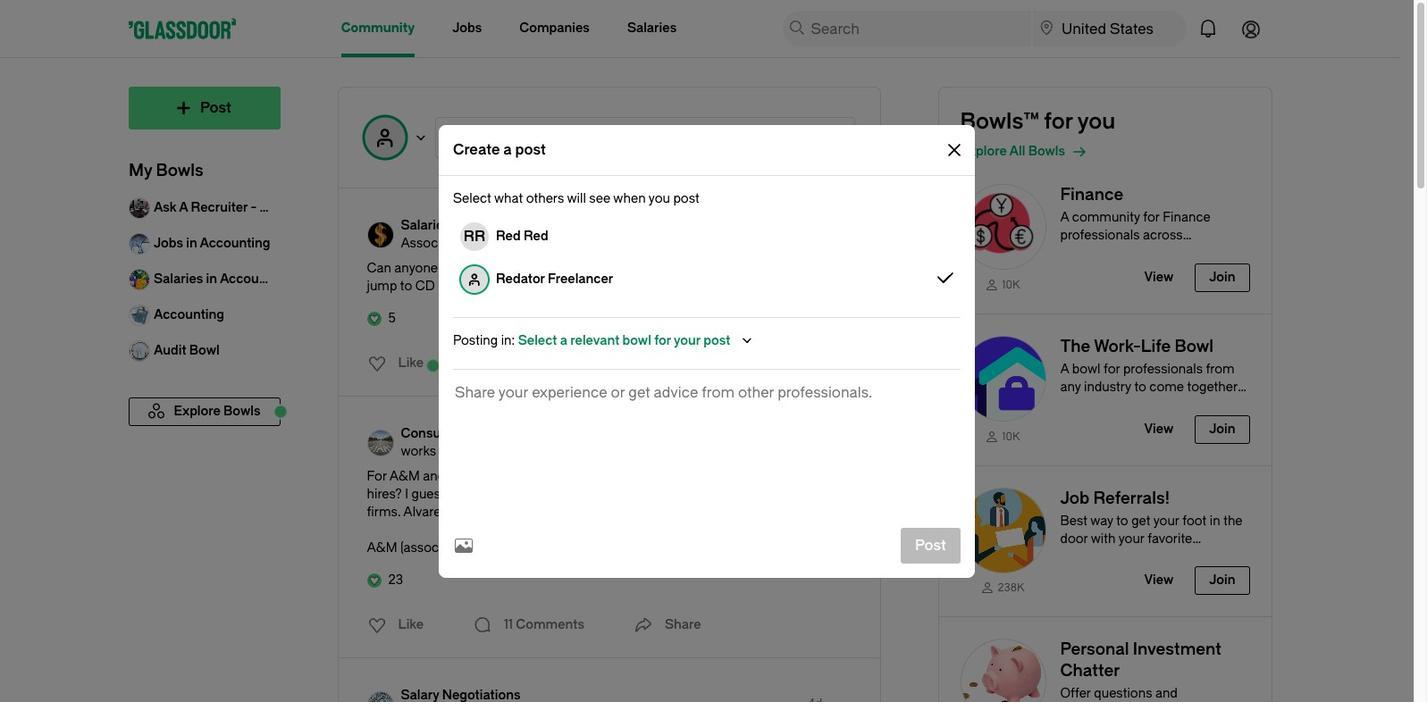 Task type: vqa. For each thing, say whether or not it's contained in the screenshot.
bottommost "Negotiation"
no



Task type: locate. For each thing, give the bounding box(es) containing it.
1 horizontal spatial post
[[673, 191, 700, 206]]

0 vertical spatial comments
[[515, 356, 583, 371]]

ready
[[793, 261, 825, 276]]

bowls™
[[960, 109, 1039, 134]]

1 vertical spatial mba
[[719, 487, 748, 502]]

a
[[503, 141, 512, 158], [560, 333, 568, 348]]

that
[[754, 261, 777, 276]]

a&m
[[389, 469, 420, 484], [367, 541, 397, 556]]

can
[[367, 261, 391, 276]]

1 vertical spatial toogle identity image
[[367, 430, 394, 457]]

1 vertical spatial what
[[526, 261, 555, 276]]

0 vertical spatial toogle identity image
[[367, 222, 394, 248]]

hires?
[[367, 487, 402, 502]]

is inside for a&m and ap, are the following most accurate base salaries for non-mba hires? i guess unsure what delta there is between mba/non mba hires at these firms. alvarez & marsal alixpartners a&m (associ ...
[[592, 487, 602, 502]]

select up r r
[[453, 191, 491, 206]]

Location text field
[[1055, 11, 1177, 46]]

community link
[[341, 0, 415, 57]]

cd
[[415, 279, 435, 294]]

1 vertical spatial a
[[560, 333, 568, 348]]

0 vertical spatial &
[[539, 218, 549, 233]]

select what others will see when you post
[[453, 191, 700, 206]]

more
[[493, 539, 525, 554]]

1 10k link from the top
[[960, 277, 1046, 292]]

salaries for salaries
[[627, 21, 677, 36]]

for up hires
[[741, 469, 757, 484]]

1 vertical spatial &
[[450, 505, 459, 520]]

23
[[388, 573, 403, 588]]

2 horizontal spatial post
[[704, 333, 730, 348]]

1 vertical spatial to
[[400, 279, 412, 294]]

the up market?
[[558, 261, 577, 276]]

1 10k from the top
[[1002, 279, 1020, 291]]

jump
[[367, 279, 397, 294]]

in right cd
[[438, 279, 449, 294]]

like
[[398, 356, 424, 371], [398, 618, 424, 633]]

1 horizontal spatial red
[[524, 228, 548, 244]]

comments for 11 comments
[[516, 618, 584, 633]]

you right the when
[[649, 191, 670, 206]]

is
[[651, 261, 661, 276], [780, 261, 790, 276], [592, 487, 602, 502]]

is down most
[[592, 487, 602, 502]]

post right your
[[704, 333, 730, 348]]

238k button
[[939, 466, 1271, 617]]

salaries for salaries in advertising & marketing
[[401, 218, 450, 233]]

create a post
[[453, 141, 546, 158]]

0 vertical spatial toogle identity image
[[460, 265, 489, 294]]

0 horizontal spatial in
[[438, 279, 449, 294]]

0 vertical spatial you
[[1078, 109, 1115, 134]]

2 horizontal spatial is
[[780, 261, 790, 276]]

there
[[558, 487, 589, 502]]

select up the 3 comments
[[518, 333, 557, 348]]

for
[[367, 469, 387, 484]]

comments right 3
[[515, 356, 583, 371]]

comments for 3 comments
[[515, 356, 583, 371]]

in
[[453, 218, 464, 233], [438, 279, 449, 294]]

1 horizontal spatial &
[[539, 218, 549, 233]]

community
[[341, 21, 415, 36]]

1 vertical spatial you
[[649, 191, 670, 206]]

mba up these
[[789, 469, 818, 484]]

bowls™ for you
[[960, 109, 1115, 134]]

1 vertical spatial salaries
[[401, 218, 450, 233]]

...
[[445, 541, 455, 556]]

0 vertical spatial what
[[494, 191, 523, 206]]

what up marsal
[[494, 487, 523, 502]]

ap,
[[448, 469, 467, 484]]

anyone
[[394, 261, 438, 276]]

1 vertical spatial like
[[398, 618, 424, 633]]

your
[[674, 333, 701, 348]]

toogle identity image
[[367, 222, 394, 248], [367, 430, 394, 457]]

0 vertical spatial 10k link
[[960, 277, 1046, 292]]

a&m up i
[[389, 469, 420, 484]]

in left advertising at left
[[453, 218, 464, 233]]

toogle identity image
[[460, 265, 489, 294], [367, 692, 394, 702]]

the down please
[[452, 279, 471, 294]]

1 vertical spatial comments
[[516, 618, 584, 633]]

10k
[[1002, 279, 1020, 291], [1002, 430, 1020, 443]]

mba down salaries
[[719, 487, 748, 502]]

0 vertical spatial 10k
[[1002, 279, 1020, 291]]

unsure
[[450, 487, 491, 502]]

you up "explore all bowls" link
[[1078, 109, 1115, 134]]

tell
[[483, 261, 501, 276]]

3 comments
[[504, 356, 583, 371]]

what up market?
[[526, 261, 555, 276]]

1 horizontal spatial salaries
[[627, 21, 677, 36]]

are
[[470, 469, 489, 484]]

10k button
[[939, 163, 1271, 313], [939, 314, 1271, 465]]

2 toogle identity image from the top
[[367, 430, 394, 457]]

you
[[1078, 109, 1115, 134], [649, 191, 670, 206]]

for
[[1044, 109, 1073, 134], [664, 261, 680, 276], [654, 333, 671, 348], [741, 469, 757, 484]]

between
[[605, 487, 656, 502]]

like up consulting
[[398, 356, 424, 371]]

at
[[783, 487, 795, 502]]

a up the 3 comments
[[560, 333, 568, 348]]

2 like from the top
[[398, 618, 424, 633]]

1 toogle identity image from the top
[[367, 222, 394, 248]]

salaries in advertising & marketing
[[401, 218, 613, 233]]

2 vertical spatial post
[[704, 333, 730, 348]]

is right the that
[[780, 261, 790, 276]]

& down unsure in the left of the page
[[450, 505, 459, 520]]

&
[[539, 218, 549, 233], [450, 505, 459, 520]]

2 vertical spatial the
[[492, 469, 511, 484]]

1 horizontal spatial toogle identity image
[[460, 265, 489, 294]]

r
[[464, 227, 475, 244], [475, 227, 485, 244]]

toogle identity image for consulting exit opportunities
[[367, 430, 394, 457]]

post
[[515, 141, 546, 158], [673, 191, 700, 206], [704, 333, 730, 348]]

comments right '11'
[[516, 618, 584, 633]]

11
[[504, 618, 513, 633]]

hires
[[751, 487, 780, 502]]

0 horizontal spatial post
[[515, 141, 546, 158]]

1 horizontal spatial mba
[[789, 469, 818, 484]]

0 vertical spatial a
[[503, 141, 512, 158]]

1 horizontal spatial the
[[492, 469, 511, 484]]

1 like from the top
[[398, 356, 424, 371]]

guess
[[411, 487, 447, 502]]

1 vertical spatial the
[[452, 279, 471, 294]]

post up others
[[515, 141, 546, 158]]

1 vertical spatial in
[[438, 279, 449, 294]]

10k link
[[960, 277, 1046, 292], [960, 429, 1046, 444]]

0 horizontal spatial a
[[503, 141, 512, 158]]

& down others
[[539, 218, 549, 233]]

mba
[[789, 469, 818, 484], [719, 487, 748, 502]]

like down 23
[[398, 618, 424, 633]]

0 vertical spatial post
[[515, 141, 546, 158]]

1 vertical spatial toogle identity image
[[367, 692, 394, 702]]

1 horizontal spatial in
[[453, 218, 464, 233]]

1 vertical spatial 10k link
[[960, 429, 1046, 444]]

0 horizontal spatial salaries
[[401, 218, 450, 233]]

red
[[496, 228, 521, 244], [524, 228, 548, 244]]

firms.
[[367, 505, 401, 520]]

0 horizontal spatial &
[[450, 505, 459, 520]]

read
[[459, 539, 490, 554]]

the
[[558, 261, 577, 276], [452, 279, 471, 294], [492, 469, 511, 484]]

toogle identity image up for
[[367, 430, 394, 457]]

2 horizontal spatial the
[[558, 261, 577, 276]]

0 vertical spatial in
[[453, 218, 464, 233]]

for inside can anyone please tell me what the salary band is for an acd/art that is ready to jump to cd in the chicago market?
[[664, 261, 680, 276]]

acd/art
[[701, 261, 751, 276]]

to right ready at the right of page
[[828, 261, 840, 276]]

to left cd
[[400, 279, 412, 294]]

following
[[514, 469, 568, 484]]

comments
[[515, 356, 583, 371], [516, 618, 584, 633]]

2 10k from the top
[[1002, 430, 1020, 443]]

select
[[453, 191, 491, 206], [518, 333, 557, 348]]

red down others
[[524, 228, 548, 244]]

red up me
[[496, 228, 521, 244]]

is right band
[[651, 261, 661, 276]]

0 vertical spatial mba
[[789, 469, 818, 484]]

a&m up 23
[[367, 541, 397, 556]]

0 vertical spatial like
[[398, 356, 424, 371]]

1 vertical spatial 10k button
[[939, 314, 1271, 465]]

others
[[526, 191, 564, 206]]

2 vertical spatial what
[[494, 487, 523, 502]]

toogle identity element
[[460, 222, 489, 251]]

explore
[[960, 144, 1007, 159]]

most
[[571, 469, 602, 484]]

the right the are
[[492, 469, 511, 484]]

0 vertical spatial select
[[453, 191, 491, 206]]

what up salaries in advertising & marketing
[[494, 191, 523, 206]]

1 horizontal spatial you
[[1078, 109, 1115, 134]]

10k link for 1st the 10k button from the bottom
[[960, 429, 1046, 444]]

1 horizontal spatial a
[[560, 333, 568, 348]]

2 r from the left
[[475, 227, 485, 244]]

0 horizontal spatial is
[[592, 487, 602, 502]]

for left an
[[664, 261, 680, 276]]

1 horizontal spatial select
[[518, 333, 557, 348]]

when
[[613, 191, 646, 206]]

0 horizontal spatial red
[[496, 228, 521, 244]]

bowl
[[623, 333, 651, 348]]

what
[[494, 191, 523, 206], [526, 261, 555, 276], [494, 487, 523, 502]]

238k link
[[960, 580, 1046, 595]]

0 vertical spatial 10k button
[[939, 163, 1271, 313]]

0 horizontal spatial the
[[452, 279, 471, 294]]

for up bowls
[[1044, 109, 1073, 134]]

1 vertical spatial 10k
[[1002, 430, 1020, 443]]

delta
[[526, 487, 555, 502]]

0 vertical spatial a&m
[[389, 469, 420, 484]]

1 horizontal spatial to
[[828, 261, 840, 276]]

2 10k link from the top
[[960, 429, 1046, 444]]

post right the when
[[673, 191, 700, 206]]

0 vertical spatial salaries
[[627, 21, 677, 36]]

toogle identity image up can
[[367, 222, 394, 248]]

a right create at the top of page
[[503, 141, 512, 158]]



Task type: describe. For each thing, give the bounding box(es) containing it.
salaries link
[[627, 0, 677, 57]]

marketing
[[552, 218, 613, 233]]

accurate
[[605, 469, 657, 484]]

companies
[[519, 21, 590, 36]]

relevant
[[570, 333, 620, 348]]

0 horizontal spatial select
[[453, 191, 491, 206]]

advertising
[[467, 218, 536, 233]]

r r
[[464, 227, 485, 244]]

& inside for a&m and ap, are the following most accurate base salaries for non-mba hires? i guess unsure what delta there is between mba/non mba hires at these firms. alvarez & marsal alixpartners a&m (associ ...
[[450, 505, 459, 520]]

chicago
[[474, 279, 524, 294]]

bowls
[[1028, 144, 1065, 159]]

in:
[[501, 333, 515, 348]]

consulting exit opportunities
[[401, 426, 581, 441]]

what inside can anyone please tell me what the salary band is for an acd/art that is ready to jump to cd in the chicago market?
[[526, 261, 555, 276]]

red red
[[496, 228, 548, 244]]

can anyone please tell me what the salary band is for an acd/art that is ready to jump to cd in the chicago market?
[[367, 261, 840, 294]]

redator
[[496, 271, 545, 286]]

see
[[589, 191, 610, 206]]

2 red from the left
[[524, 228, 548, 244]]

companies link
[[519, 0, 590, 57]]

explore all bowls link
[[960, 141, 1271, 163]]

1 vertical spatial a&m
[[367, 541, 397, 556]]

redator freelancer
[[496, 271, 613, 286]]

11 comments
[[504, 618, 584, 633]]

0 horizontal spatial to
[[400, 279, 412, 294]]

1 vertical spatial post
[[673, 191, 700, 206]]

0 horizontal spatial toogle identity image
[[367, 692, 394, 702]]

2 10k button from the top
[[939, 314, 1271, 465]]

0 vertical spatial to
[[828, 261, 840, 276]]

what inside for a&m and ap, are the following most accurate base salaries for non-mba hires? i guess unsure what delta there is between mba/non mba hires at these firms. alvarez & marsal alixpartners a&m (associ ...
[[494, 487, 523, 502]]

please
[[441, 261, 480, 276]]

will
[[567, 191, 586, 206]]

like for 23
[[398, 618, 424, 633]]

and
[[423, 469, 445, 484]]

1 r from the left
[[464, 227, 475, 244]]

base
[[660, 469, 689, 484]]

me
[[504, 261, 523, 276]]

the inside for a&m and ap, are the following most accurate base salaries for non-mba hires? i guess unsure what delta there is between mba/non mba hires at these firms. alvarez & marsal alixpartners a&m (associ ...
[[492, 469, 511, 484]]

0 vertical spatial the
[[558, 261, 577, 276]]

10k for 1st the 10k button from the bottom 10k link
[[1002, 430, 1020, 443]]

10k link for 2nd the 10k button from the bottom
[[960, 277, 1046, 292]]

exit
[[470, 426, 494, 441]]

read more
[[459, 539, 525, 554]]

1 horizontal spatial is
[[651, 261, 661, 276]]

salary
[[580, 261, 615, 276]]

1 red from the left
[[496, 228, 521, 244]]

posting
[[453, 333, 498, 348]]

marsal
[[462, 505, 502, 520]]

(associ
[[400, 541, 442, 556]]

jobs
[[452, 21, 482, 36]]

jobs link
[[452, 0, 482, 57]]

non-
[[760, 469, 789, 484]]

like for 5
[[398, 356, 424, 371]]

0 horizontal spatial mba
[[719, 487, 748, 502]]

10k for 10k link related to 2nd the 10k button from the bottom
[[1002, 279, 1020, 291]]

1 10k button from the top
[[939, 163, 1271, 313]]

consulting exit opportunities link
[[401, 425, 581, 443]]

opportunities
[[497, 426, 581, 441]]

create
[[453, 141, 500, 158]]

explore all bowls
[[960, 144, 1065, 159]]

market?
[[527, 279, 576, 294]]

consulting
[[401, 426, 468, 441]]

salaries
[[692, 469, 738, 484]]

0 horizontal spatial you
[[649, 191, 670, 206]]

in inside can anyone please tell me what the salary band is for an acd/art that is ready to jump to cd in the chicago market?
[[438, 279, 449, 294]]

1 vertical spatial select
[[518, 333, 557, 348]]

for a&m and ap, are the following most accurate base salaries for non-mba hires? i guess unsure what delta there is between mba/non mba hires at these firms. alvarez & marsal alixpartners a&m (associ ...
[[367, 469, 831, 556]]

mba/non
[[659, 487, 716, 502]]

read more button
[[459, 539, 525, 554]]

alixpartners
[[505, 505, 577, 520]]

for left your
[[654, 333, 671, 348]]

salaries in advertising & marketing link
[[401, 217, 613, 235]]

Search text field
[[804, 11, 1003, 46]]

posting in: select a relevant bowl for your post
[[453, 333, 730, 348]]

toogle identity image for salaries in advertising & marketing
[[367, 222, 394, 248]]

toogle identity image inside redator freelancer menu item
[[460, 265, 489, 294]]

5
[[388, 311, 396, 326]]

alvarez
[[403, 505, 447, 520]]

i
[[405, 487, 408, 502]]

238k
[[998, 582, 1025, 595]]

all
[[1009, 144, 1025, 159]]

band
[[618, 261, 648, 276]]

redator freelancer menu item
[[453, 258, 961, 301]]

Share your experience or get advice from other professionals. text field
[[453, 384, 961, 513]]

these
[[798, 487, 831, 502]]

3
[[504, 356, 512, 371]]

for inside for a&m and ap, are the following most accurate base salaries for non-mba hires? i guess unsure what delta there is between mba/non mba hires at these firms. alvarez & marsal alixpartners a&m (associ ...
[[741, 469, 757, 484]]

freelancer
[[548, 271, 613, 286]]

an
[[683, 261, 698, 276]]



